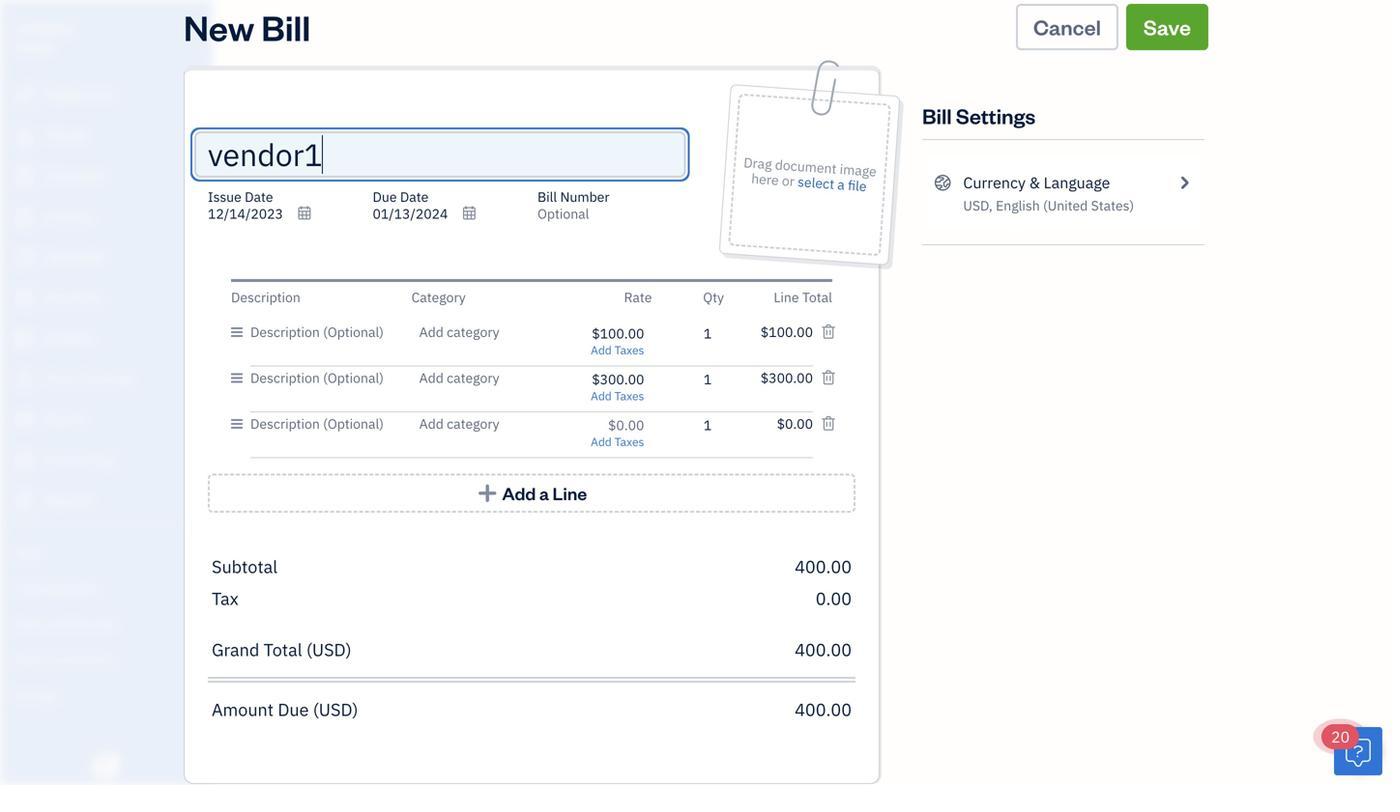 Task type: vqa. For each thing, say whether or not it's contained in the screenshot.
the topmost The Add Taxes
yes



Task type: locate. For each thing, give the bounding box(es) containing it.
1 rate (usd) text field from the top
[[591, 325, 644, 343]]

1 vertical spatial bill
[[922, 102, 952, 130]]

total for grand
[[263, 639, 302, 662]]

currencyandlanguage image
[[934, 171, 952, 194]]

category text field for $100.00
[[419, 325, 564, 340]]

taxes for $100.00
[[614, 343, 644, 358]]

1 vertical spatial description text field
[[250, 417, 411, 432]]

0 vertical spatial bars image
[[231, 367, 250, 390]]

1 category text field from the top
[[419, 325, 564, 340]]

0 vertical spatial settings
[[956, 102, 1035, 130]]

qty
[[703, 289, 724, 306]]

add inside 'button'
[[502, 482, 536, 505]]

a left file in the top right of the page
[[837, 176, 845, 194]]

Category text field
[[419, 371, 564, 386]]

2 vertical spatial quantity text field
[[684, 417, 712, 435]]

1 horizontal spatial due
[[373, 188, 397, 206]]

Quantity text field
[[684, 325, 712, 343], [684, 371, 712, 389], [684, 417, 712, 435]]

bank connections
[[15, 652, 113, 668]]

1 add taxes from the top
[[591, 343, 644, 358]]

0 vertical spatial 400.00
[[795, 556, 852, 579]]

description
[[231, 289, 300, 306]]

a
[[837, 176, 845, 194], [539, 482, 549, 505]]

Due Date text field
[[373, 205, 489, 223]]

1 vertical spatial due
[[278, 699, 309, 722]]

0 vertical spatial (usd)
[[306, 639, 352, 662]]

3 quantity text field from the top
[[684, 417, 712, 435]]

400.00 for grand total (usd)
[[795, 639, 852, 662]]

add taxes button
[[591, 343, 644, 358], [591, 389, 644, 404], [591, 435, 644, 450]]

1 horizontal spatial a
[[837, 176, 845, 194]]

Vendor text field
[[208, 135, 682, 174]]

grand total (usd)
[[212, 639, 352, 662]]

1 vertical spatial a
[[539, 482, 549, 505]]

image
[[839, 160, 877, 181]]

0 vertical spatial due
[[373, 188, 397, 206]]

2 description text field from the top
[[250, 417, 411, 432]]

3 add taxes from the top
[[591, 435, 644, 450]]

add for $300.00
[[591, 389, 612, 404]]

category
[[411, 289, 466, 306]]

0 vertical spatial category text field
[[419, 325, 564, 340]]

a inside select a file
[[837, 176, 845, 194]]

1 vertical spatial rate (usd) text field
[[591, 371, 644, 389]]

taxes for $300.00
[[614, 389, 644, 404]]

(usd) up amount due (usd)
[[306, 639, 352, 662]]

line right plus icon at the bottom of page
[[553, 482, 587, 505]]

1 delete line image from the top
[[821, 371, 836, 386]]

add for $0.00
[[591, 435, 612, 450]]

taxes
[[614, 343, 644, 358], [614, 389, 644, 404], [614, 435, 644, 450]]

rate (usd) text field up rate (usd) text box
[[591, 371, 644, 389]]

(united
[[1043, 197, 1088, 215]]

rate
[[624, 289, 652, 306]]

2 400.00 from the top
[[795, 639, 852, 662]]

1 bars image from the top
[[231, 367, 250, 390]]

due date
[[373, 188, 428, 206]]

bars image
[[231, 321, 250, 344]]

2 vertical spatial bill
[[537, 188, 557, 206]]

0 vertical spatial delete line image
[[821, 371, 836, 386]]

rate (usd) text field for $300.00
[[591, 371, 644, 389]]

category text field down category text box
[[419, 417, 564, 432]]

bars image for $0.00
[[231, 413, 250, 436]]

language
[[1044, 173, 1110, 193]]

bill for issue date
[[537, 188, 557, 206]]

date for issue date
[[245, 188, 273, 206]]

add a line
[[502, 482, 587, 505]]

0 vertical spatial quantity text field
[[684, 325, 712, 343]]

add
[[591, 343, 612, 358], [591, 389, 612, 404], [591, 435, 612, 450], [502, 482, 536, 505]]

1 add taxes button from the top
[[591, 343, 644, 358]]

delete line image right $0.00
[[821, 417, 836, 432]]

2 add taxes from the top
[[591, 389, 644, 404]]

2 vertical spatial add taxes
[[591, 435, 644, 450]]

&
[[1029, 173, 1040, 193]]

0 vertical spatial a
[[837, 176, 845, 194]]

save button
[[1126, 4, 1208, 50]]

2 category text field from the top
[[419, 417, 564, 432]]

Category text field
[[419, 325, 564, 340], [419, 417, 564, 432]]

file
[[847, 176, 867, 195]]

2 vertical spatial add taxes button
[[591, 435, 644, 450]]

line total
[[774, 289, 832, 306]]

bill up currencyandlanguage icon
[[922, 102, 952, 130]]

here
[[751, 169, 779, 189]]

Rate (USD) text field
[[607, 417, 644, 435]]

Issue Date text field
[[208, 205, 324, 223]]

settings down bank
[[15, 688, 59, 704]]

delete line image right $300.00
[[821, 371, 836, 386]]

plus image
[[476, 484, 499, 504]]

2 horizontal spatial bill
[[922, 102, 952, 130]]

settings up the currency
[[956, 102, 1035, 130]]

chart image
[[13, 451, 36, 471]]

currency & language
[[963, 173, 1110, 193]]

$300.00
[[761, 369, 813, 387]]

1 vertical spatial add taxes button
[[591, 389, 644, 404]]

a right plus icon at the bottom of page
[[539, 482, 549, 505]]

line
[[774, 289, 799, 306], [553, 482, 587, 505]]

date right issue
[[245, 188, 273, 206]]

services
[[70, 616, 117, 632]]

2 date from the left
[[400, 188, 428, 206]]

2 quantity text field from the top
[[684, 371, 712, 389]]

400.00
[[795, 556, 852, 579], [795, 639, 852, 662], [795, 699, 852, 722]]

bars image
[[231, 367, 250, 390], [231, 413, 250, 436]]

(usd) down the "grand total (usd)"
[[313, 699, 358, 722]]

due right amount
[[278, 699, 309, 722]]

2 delete line image from the top
[[821, 417, 836, 432]]

apps link
[[5, 537, 207, 570]]

Rate (USD) text field
[[591, 325, 644, 343], [591, 371, 644, 389]]

new
[[184, 4, 254, 50]]

Bill Number text field
[[537, 205, 682, 223]]

1 horizontal spatial bill
[[537, 188, 557, 206]]

line up $100.00
[[774, 289, 799, 306]]

delete line image
[[821, 325, 836, 340]]

0 vertical spatial add taxes button
[[591, 343, 644, 358]]

delete line image for $300.00
[[821, 371, 836, 386]]

1 description text field from the top
[[250, 371, 411, 386]]

bill left number
[[537, 188, 557, 206]]

team members link
[[5, 572, 207, 606]]

1 vertical spatial bars image
[[231, 413, 250, 436]]

Description text field
[[250, 371, 411, 386], [250, 417, 411, 432]]

0 horizontal spatial total
[[263, 639, 302, 662]]

0 vertical spatial rate (usd) text field
[[591, 325, 644, 343]]

expense image
[[13, 289, 36, 308]]

add taxes
[[591, 343, 644, 358], [591, 389, 644, 404], [591, 435, 644, 450]]

dashboard image
[[13, 86, 36, 105]]

1 vertical spatial (usd)
[[313, 699, 358, 722]]

bill
[[261, 4, 311, 50], [922, 102, 952, 130], [537, 188, 557, 206]]

1 400.00 from the top
[[795, 556, 852, 579]]

1 horizontal spatial settings
[[956, 102, 1035, 130]]

payment image
[[13, 248, 36, 268]]

date
[[245, 188, 273, 206], [400, 188, 428, 206]]

total right grand
[[263, 639, 302, 662]]

1 vertical spatial taxes
[[614, 389, 644, 404]]

1 vertical spatial delete line image
[[821, 417, 836, 432]]

taxes for $0.00
[[614, 435, 644, 450]]

2 rate (usd) text field from the top
[[591, 371, 644, 389]]

currency
[[963, 173, 1026, 193]]

0 vertical spatial taxes
[[614, 343, 644, 358]]

new bill
[[184, 4, 311, 50]]

0 vertical spatial description text field
[[250, 371, 411, 386]]

team members
[[15, 580, 99, 596]]

bank
[[15, 652, 42, 668]]

amount
[[212, 699, 274, 722]]

date down the vendor text box
[[400, 188, 428, 206]]

issue
[[208, 188, 241, 206]]

0 vertical spatial bill
[[261, 4, 311, 50]]

client image
[[13, 127, 36, 146]]

1 date from the left
[[245, 188, 273, 206]]

due
[[373, 188, 397, 206], [278, 699, 309, 722]]

or
[[781, 172, 795, 190]]

category text field up category text box
[[419, 325, 564, 340]]

company
[[15, 18, 75, 36]]

2 vertical spatial 400.00
[[795, 699, 852, 722]]

0 horizontal spatial date
[[245, 188, 273, 206]]

chevronright image
[[1175, 171, 1193, 194]]

total up delete line image
[[802, 289, 832, 306]]

0 vertical spatial total
[[802, 289, 832, 306]]

total for line
[[802, 289, 832, 306]]

estimate image
[[13, 167, 36, 187]]

delete line image
[[821, 371, 836, 386], [821, 417, 836, 432]]

0 horizontal spatial a
[[539, 482, 549, 505]]

1 vertical spatial total
[[263, 639, 302, 662]]

1 quantity text field from the top
[[684, 325, 712, 343]]

settings
[[956, 102, 1035, 130], [15, 688, 59, 704]]

add taxes for $0.00
[[591, 435, 644, 450]]

add for $100.00
[[591, 343, 612, 358]]

(usd)
[[306, 639, 352, 662], [313, 699, 358, 722]]

add taxes button for $100.00
[[591, 343, 644, 358]]

cancel
[[1033, 13, 1101, 41]]

2 bars image from the top
[[231, 413, 250, 436]]

3 add taxes button from the top
[[591, 435, 644, 450]]

0 horizontal spatial settings
[[15, 688, 59, 704]]

1 vertical spatial line
[[553, 482, 587, 505]]

select
[[797, 173, 835, 193]]

document
[[775, 156, 837, 178]]

owner
[[15, 38, 54, 54]]

a inside 'button'
[[539, 482, 549, 505]]

1 vertical spatial quantity text field
[[684, 371, 712, 389]]

1 horizontal spatial date
[[400, 188, 428, 206]]

quantity text field for $0.00
[[684, 417, 712, 435]]

0 vertical spatial add taxes
[[591, 343, 644, 358]]

0 horizontal spatial line
[[553, 482, 587, 505]]

1 vertical spatial 400.00
[[795, 639, 852, 662]]

due down the vendor text box
[[373, 188, 397, 206]]

rate (usd) text field down rate
[[591, 325, 644, 343]]

2 add taxes button from the top
[[591, 389, 644, 404]]

1 vertical spatial add taxes
[[591, 389, 644, 404]]

invoice image
[[13, 208, 36, 227]]

subtotal
[[212, 556, 278, 579]]

bill right new
[[261, 4, 311, 50]]

1 vertical spatial settings
[[15, 688, 59, 704]]

total
[[802, 289, 832, 306], [263, 639, 302, 662]]

1 horizontal spatial total
[[802, 289, 832, 306]]

bill settings
[[922, 102, 1035, 130]]

(usd) for amount due (usd)
[[313, 699, 358, 722]]

2 taxes from the top
[[614, 389, 644, 404]]

1 horizontal spatial line
[[774, 289, 799, 306]]

3 taxes from the top
[[614, 435, 644, 450]]

1 vertical spatial category text field
[[419, 417, 564, 432]]

20
[[1331, 727, 1350, 748]]

1 taxes from the top
[[614, 343, 644, 358]]

2 vertical spatial taxes
[[614, 435, 644, 450]]



Task type: describe. For each thing, give the bounding box(es) containing it.
bank connections link
[[5, 644, 207, 678]]

company owner
[[15, 18, 75, 54]]

line inside 'button'
[[553, 482, 587, 505]]

timer image
[[13, 370, 36, 390]]

0 vertical spatial line
[[774, 289, 799, 306]]

add taxes for $300.00
[[591, 389, 644, 404]]

category text field for $0.00
[[419, 417, 564, 432]]

resource center badge image
[[1334, 728, 1382, 776]]

report image
[[13, 492, 36, 511]]

number
[[560, 188, 610, 206]]

a for line
[[539, 482, 549, 505]]

add taxes button for $0.00
[[591, 435, 644, 450]]

apps
[[15, 545, 43, 561]]

items
[[15, 616, 44, 632]]

0.00
[[816, 588, 852, 610]]

main element
[[0, 0, 261, 786]]

items and services link
[[5, 608, 207, 642]]

bars image for $300.00
[[231, 367, 250, 390]]

20 button
[[1321, 725, 1382, 776]]

0 horizontal spatial bill
[[261, 4, 311, 50]]

drag
[[743, 153, 773, 173]]

delete line image for $0.00
[[821, 417, 836, 432]]

$0.00
[[777, 415, 813, 433]]

description text field for $0.00
[[250, 417, 411, 432]]

team
[[15, 580, 45, 596]]

add taxes for $100.00
[[591, 343, 644, 358]]

freshbooks image
[[91, 755, 122, 778]]

save
[[1143, 13, 1191, 41]]

rate (usd) text field for $100.00
[[591, 325, 644, 343]]

a for file
[[837, 176, 845, 194]]

project image
[[13, 330, 36, 349]]

money image
[[13, 411, 36, 430]]

issue date
[[208, 188, 273, 206]]

tax
[[212, 588, 239, 610]]

settings link
[[5, 680, 207, 713]]

Description text field
[[250, 325, 411, 340]]

date for due date
[[400, 188, 428, 206]]

0 horizontal spatial due
[[278, 699, 309, 722]]

drag document image here or
[[743, 153, 877, 190]]

usd,
[[963, 197, 993, 215]]

add taxes button for $300.00
[[591, 389, 644, 404]]

400.00 for subtotal
[[795, 556, 852, 579]]

quantity text field for $300.00
[[684, 371, 712, 389]]

select a file
[[797, 173, 867, 195]]

$100.00
[[761, 323, 813, 341]]

description text field for $300.00
[[250, 371, 411, 386]]

(usd) for grand total (usd)
[[306, 639, 352, 662]]

english
[[996, 197, 1040, 215]]

and
[[47, 616, 67, 632]]

states)
[[1091, 197, 1134, 215]]

settings inside main element
[[15, 688, 59, 704]]

amount due (usd)
[[212, 699, 358, 722]]

members
[[47, 580, 99, 596]]

cancel button
[[1016, 4, 1118, 50]]

add a line button
[[208, 474, 856, 513]]

bill for new bill
[[922, 102, 952, 130]]

bill number
[[537, 188, 610, 206]]

3 400.00 from the top
[[795, 699, 852, 722]]

quantity text field for $100.00
[[684, 325, 712, 343]]

grand
[[212, 639, 259, 662]]

items and services
[[15, 616, 117, 632]]

usd, english (united states)
[[963, 197, 1134, 215]]

connections
[[45, 652, 113, 668]]



